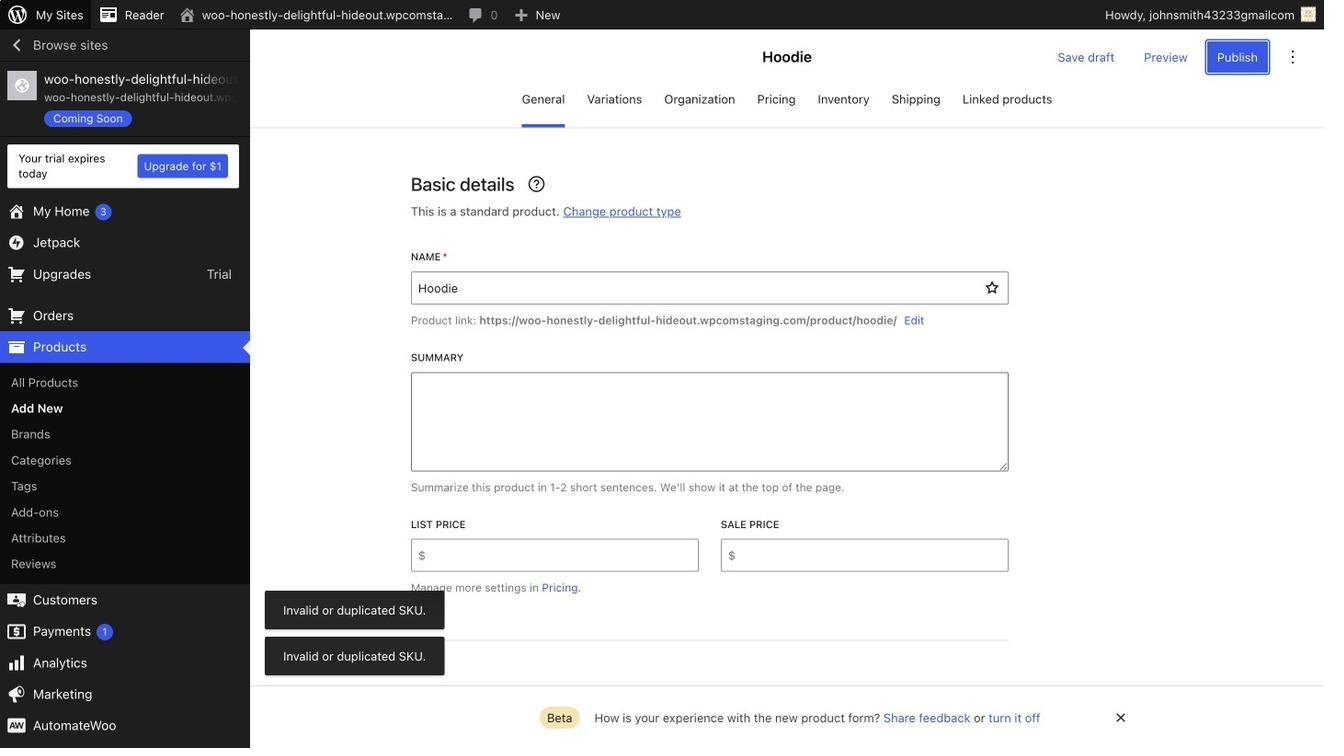 Task type: vqa. For each thing, say whether or not it's contained in the screenshot.
'Block: Product section' "document"
yes



Task type: describe. For each thing, give the bounding box(es) containing it.
e.g. 12 oz Coffee Mug field
[[411, 271, 976, 304]]

block: columns document
[[411, 517, 1009, 596]]

hide this message image
[[1111, 707, 1133, 729]]

0 vertical spatial view helper text image
[[526, 173, 548, 195]]

1 vertical spatial view helper text image
[[517, 685, 539, 707]]



Task type: locate. For each thing, give the bounding box(es) containing it.
None field
[[426, 539, 699, 572], [736, 539, 1009, 572], [426, 539, 699, 572], [736, 539, 1009, 572]]

1 vertical spatial block: product section document
[[411, 685, 1009, 748]]

view helper text image
[[526, 173, 548, 195], [517, 685, 539, 707]]

2 block: product section document from the top
[[411, 685, 1009, 748]]

None text field
[[411, 737, 1009, 748]]

product editor top bar. region
[[250, 29, 1325, 127]]

None text field
[[411, 372, 1009, 471]]

tab list
[[250, 85, 1325, 127]]

mark as featured image
[[982, 277, 1004, 299]]

1 block: product section document from the top
[[411, 173, 1009, 641]]

block: product section document
[[411, 173, 1009, 641], [411, 685, 1009, 748]]

toolbar navigation
[[0, 0, 1325, 33]]

0 vertical spatial block: product section document
[[411, 173, 1009, 641]]

main menu navigation
[[0, 29, 250, 748]]

block: product details section description document
[[411, 202, 1009, 220]]

options image
[[1283, 46, 1305, 68]]



